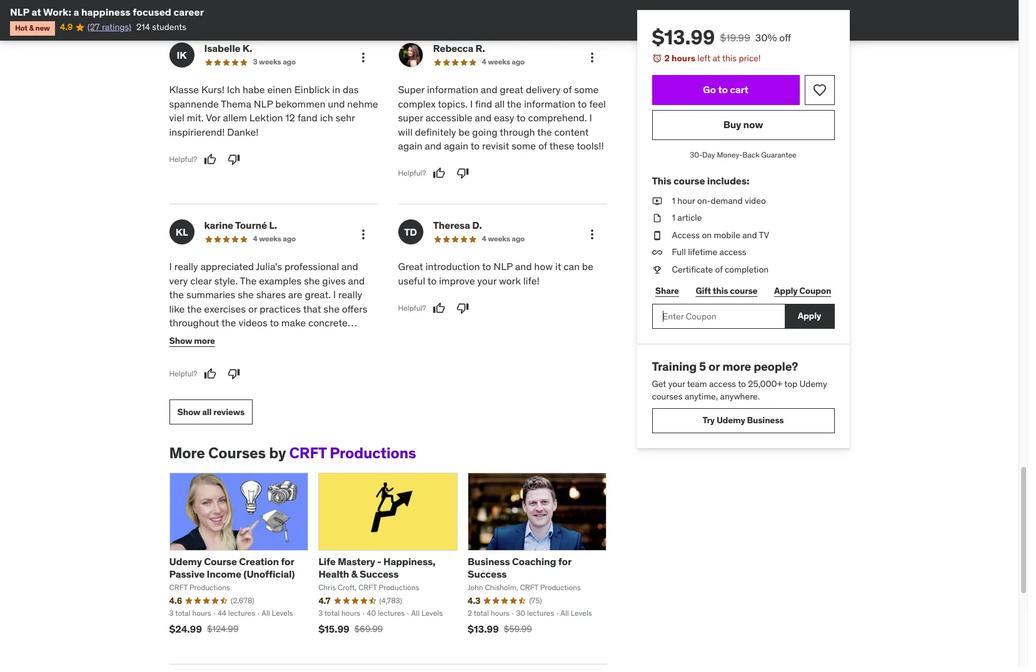 Task type: locate. For each thing, give the bounding box(es) containing it.
examples
[[259, 275, 302, 287]]

going
[[473, 126, 498, 138]]

1 vertical spatial $13.99
[[468, 623, 499, 636]]

levels for business coaching for success
[[571, 609, 592, 619]]

the down exercises
[[222, 317, 236, 329]]

all up easy
[[495, 98, 505, 110]]

ago for einen
[[283, 57, 296, 67]]

total for $15.99
[[325, 609, 340, 619]]

0 horizontal spatial $13.99
[[468, 623, 499, 636]]

weeks
[[259, 57, 281, 67], [488, 57, 511, 67], [259, 234, 281, 244], [488, 234, 511, 244]]

1 vertical spatial of
[[539, 140, 548, 152]]

success up (4,783)
[[360, 568, 399, 581]]

1 xsmall image from the top
[[652, 195, 662, 207]]

Enter Coupon text field
[[652, 304, 785, 329]]

some up feel
[[575, 84, 599, 96]]

2 lectures from the left
[[378, 609, 405, 619]]

try
[[703, 415, 715, 426]]

delivery
[[526, 84, 561, 96]]

xsmall image up share
[[652, 264, 662, 276]]

1 horizontal spatial success
[[468, 568, 507, 581]]

udemy inside training 5 or more people? get your team access to 25,000+ top udemy courses anytime, anywhere.
[[800, 379, 828, 390]]

4 weeks ago down d.
[[482, 234, 525, 244]]

gift this course
[[696, 285, 758, 297]]

total down 4.3
[[474, 609, 489, 619]]

crft productions link
[[289, 444, 416, 463]]

1 xsmall image from the top
[[652, 212, 662, 225]]

udemy right top
[[800, 379, 828, 390]]

or right 5 on the bottom of page
[[709, 359, 720, 374]]

success inside "life mastery - happiness, health & success chris croft, crft productions"
[[360, 568, 399, 581]]

1 horizontal spatial some
[[575, 84, 599, 96]]

0 horizontal spatial be
[[459, 126, 470, 138]]

0 horizontal spatial she
[[238, 289, 254, 301]]

all
[[262, 609, 270, 619], [412, 609, 420, 619], [561, 609, 569, 619]]

2 vertical spatial nlp
[[494, 261, 513, 273]]

xsmall image for certificate
[[652, 264, 662, 276]]

4 for tourné
[[253, 234, 258, 244]]

2 horizontal spatial all levels
[[561, 609, 592, 619]]

1 3 total hours from the left
[[169, 609, 211, 619]]

mobile
[[714, 230, 741, 241]]

of right delivery
[[563, 84, 572, 96]]

$13.99 down "2 total hours"
[[468, 623, 499, 636]]

0 vertical spatial nlp
[[10, 6, 29, 18]]

2 vertical spatial she
[[324, 303, 340, 315]]

3 total hours up $15.99
[[319, 609, 361, 619]]

1 lectures from the left
[[228, 609, 255, 619]]

1 horizontal spatial more
[[723, 359, 752, 374]]

$13.99 for $13.99 $59.99
[[468, 623, 499, 636]]

xsmall image down this
[[652, 195, 662, 207]]

mark review by isabelle k. as unhelpful image
[[228, 153, 240, 166]]

1 vertical spatial business
[[468, 556, 510, 569]]

some
[[575, 84, 599, 96], [512, 140, 536, 152]]

1 horizontal spatial be
[[582, 261, 594, 273]]

2 horizontal spatial nlp
[[494, 261, 513, 273]]

0 horizontal spatial of
[[539, 140, 548, 152]]

more
[[169, 444, 205, 463]]

throughout
[[169, 317, 219, 329]]

some down through
[[512, 140, 536, 152]]

-
[[378, 556, 382, 569]]

this
[[723, 53, 737, 64], [713, 285, 729, 297]]

1 vertical spatial all
[[202, 407, 212, 418]]

lectures down the 4783 reviews element
[[378, 609, 405, 619]]

$19.99
[[720, 31, 751, 44]]

be right can
[[582, 261, 594, 273]]

0 vertical spatial of
[[563, 84, 572, 96]]

wishlist image
[[813, 82, 828, 97]]

1 horizontal spatial or
[[709, 359, 720, 374]]

2 horizontal spatial lectures
[[527, 609, 554, 619]]

show left reviews
[[177, 407, 200, 418]]

lectures for (unofficial)
[[228, 609, 255, 619]]

3 all levels from the left
[[561, 609, 592, 619]]

udemy course creation for passive income (unofficial) link
[[169, 556, 295, 581]]

mark review by theresa d. as helpful image
[[433, 302, 446, 315]]

0 vertical spatial all
[[495, 98, 505, 110]]

3 all from the left
[[561, 609, 569, 619]]

mark review by karine tourné l. as helpful image
[[204, 368, 217, 381]]

0 horizontal spatial udemy
[[169, 556, 202, 569]]

2 vertical spatial udemy
[[169, 556, 202, 569]]

2 horizontal spatial levels
[[571, 609, 592, 619]]

0 horizontal spatial all levels
[[262, 609, 293, 619]]

full lifetime access
[[672, 247, 747, 258]]

0 horizontal spatial nlp
[[10, 6, 29, 18]]

1 vertical spatial xsmall image
[[652, 264, 662, 276]]

course
[[204, 556, 237, 569]]

success up john
[[468, 568, 507, 581]]

$24.99 $124.99
[[169, 623, 239, 636]]

& right hot
[[29, 23, 34, 33]]

4 weeks ago for rebecca r.
[[482, 57, 525, 67]]

in
[[333, 84, 341, 96]]

to
[[719, 83, 728, 96], [578, 98, 587, 110], [517, 112, 526, 124], [471, 140, 480, 152], [482, 261, 492, 273], [428, 275, 437, 287], [270, 317, 279, 329], [739, 379, 747, 390]]

business
[[748, 415, 784, 426], [468, 556, 510, 569]]

apply
[[775, 285, 798, 297], [798, 310, 822, 322]]

mit.
[[187, 112, 204, 124]]

4783 reviews element
[[380, 596, 402, 607]]

0 vertical spatial &
[[29, 23, 34, 33]]

xsmall image left the 1 article
[[652, 212, 662, 225]]

1 vertical spatial 2
[[468, 609, 472, 619]]

ratings)
[[102, 22, 131, 33]]

0 vertical spatial some
[[575, 84, 599, 96]]

all levels down (unofficial) at the bottom of the page
[[262, 609, 293, 619]]

to inside i really appreciated julia's professional and very clear style. the examples she gives and the summaries she shares are great. i really like the exercises or practices that she offers throughout the videos to make concrete progress.
[[270, 317, 279, 329]]

additional actions for review by karine tourné l. image
[[356, 227, 371, 242]]

all for success
[[412, 609, 420, 619]]

levels right 40 lectures
[[422, 609, 443, 619]]

1 total from the left
[[175, 609, 191, 619]]

this left "price!"
[[723, 53, 737, 64]]

0 horizontal spatial some
[[512, 140, 536, 152]]

1 horizontal spatial $13.99
[[652, 24, 715, 50]]

1 horizontal spatial at
[[713, 53, 721, 64]]

30%
[[756, 31, 777, 44]]

0 horizontal spatial success
[[360, 568, 399, 581]]

0 vertical spatial 2
[[665, 53, 670, 64]]

crft inside udemy course creation for passive income (unofficial) crft productions
[[169, 583, 188, 593]]

2 for from the left
[[559, 556, 572, 569]]

all levels right 40 lectures
[[412, 609, 443, 619]]

and right gives
[[348, 275, 365, 287]]

1 again from the left
[[398, 140, 423, 152]]

$15.99 $69.99
[[319, 623, 383, 636]]

4 down d.
[[482, 234, 487, 244]]

1 vertical spatial or
[[709, 359, 720, 374]]

ago for professional
[[283, 234, 296, 244]]

214
[[136, 22, 150, 33]]

udemy right try
[[717, 415, 746, 426]]

2 xsmall image from the top
[[652, 264, 662, 276]]

2 all from the left
[[412, 609, 420, 619]]

now
[[744, 118, 764, 131]]

1 left article
[[672, 212, 676, 224]]

0 horizontal spatial more
[[194, 335, 215, 347]]

crft up 4.6
[[169, 583, 188, 593]]

more inside training 5 or more people? get your team access to 25,000+ top udemy courses anytime, anywhere.
[[723, 359, 752, 374]]

0 vertical spatial or
[[248, 303, 257, 315]]

xsmall image for 1
[[652, 212, 662, 225]]

2 total from the left
[[325, 609, 340, 619]]

again
[[398, 140, 423, 152], [444, 140, 469, 152]]

0 horizontal spatial levels
[[272, 609, 293, 619]]

xsmall image
[[652, 212, 662, 225], [652, 230, 662, 242], [652, 247, 662, 259]]

0 horizontal spatial again
[[398, 140, 423, 152]]

1 horizontal spatial all
[[412, 609, 420, 619]]

0 vertical spatial $13.99
[[652, 24, 715, 50]]

1 horizontal spatial all levels
[[412, 609, 443, 619]]

0 vertical spatial access
[[720, 247, 747, 258]]

course up hour
[[674, 175, 706, 187]]

show all reviews
[[177, 407, 245, 418]]

0 vertical spatial xsmall image
[[652, 212, 662, 225]]

access
[[720, 247, 747, 258], [710, 379, 737, 390]]

to right useful
[[428, 275, 437, 287]]

apply down coupon
[[798, 310, 822, 322]]

more up anywhere.
[[723, 359, 752, 374]]

career
[[174, 6, 204, 18]]

0 vertical spatial she
[[304, 275, 320, 287]]

2 all levels from the left
[[412, 609, 443, 619]]

for inside udemy course creation for passive income (unofficial) crft productions
[[281, 556, 294, 569]]

4 weeks ago down l. on the left top of the page
[[253, 234, 296, 244]]

information down delivery
[[524, 98, 576, 110]]

2 1 from the top
[[672, 212, 676, 224]]

nlp inside klasse kurs! ich habe einen einblick in das spannende thema nlp bekommen und nehme viel mit. vor allem lektion 12 fand ich sehr inspirierend! danke!
[[254, 98, 273, 110]]

0 vertical spatial 1
[[672, 195, 676, 206]]

0 horizontal spatial &
[[29, 23, 34, 33]]

introduction
[[426, 261, 480, 273]]

she
[[304, 275, 320, 287], [238, 289, 254, 301], [324, 303, 340, 315]]

0 horizontal spatial all
[[202, 407, 212, 418]]

udemy course creation for passive income (unofficial) crft productions
[[169, 556, 295, 593]]

levels down (unofficial) at the bottom of the page
[[272, 609, 293, 619]]

1 horizontal spatial lectures
[[378, 609, 405, 619]]

new
[[35, 23, 50, 33]]

0 horizontal spatial 3 total hours
[[169, 609, 211, 619]]

at right left
[[713, 53, 721, 64]]

td
[[404, 226, 417, 238]]

great
[[500, 84, 524, 96]]

1 horizontal spatial of
[[563, 84, 572, 96]]

business down anywhere.
[[748, 415, 784, 426]]

try udemy business
[[703, 415, 784, 426]]

mark review by karine tourné l. as unhelpful image
[[228, 368, 240, 381]]

1 horizontal spatial nlp
[[254, 98, 273, 110]]

4 weeks ago down the r.
[[482, 57, 525, 67]]

1 horizontal spatial 3 total hours
[[319, 609, 361, 619]]

1 vertical spatial show
[[177, 407, 200, 418]]

1 horizontal spatial again
[[444, 140, 469, 152]]

0 vertical spatial at
[[32, 6, 41, 18]]

or inside training 5 or more people? get your team access to 25,000+ top udemy courses anytime, anywhere.
[[709, 359, 720, 374]]

this
[[652, 175, 672, 187]]

4 for r.
[[482, 57, 487, 67]]

1 vertical spatial xsmall image
[[652, 230, 662, 242]]

nehme
[[348, 98, 378, 110]]

0 vertical spatial show
[[169, 335, 192, 347]]

helpful? left mark review by theresa d. as helpful icon
[[398, 303, 426, 313]]

total down 4.6
[[175, 609, 191, 619]]

nlp inside great introduction to nlp and how it can be useful to improve your work life!
[[494, 261, 513, 273]]

of left these
[[539, 140, 548, 152]]

all right 30 lectures
[[561, 609, 569, 619]]

accessible
[[426, 112, 473, 124]]

all inside super information and great delivery of some complex topics. i find all the information to feel super accessible and easy to comprehend. i will definitely be going through the content again and again to revisit some of these tools!!
[[495, 98, 505, 110]]

xsmall image left access
[[652, 230, 662, 242]]

2 horizontal spatial of
[[716, 264, 723, 275]]

access inside training 5 or more people? get your team access to 25,000+ top udemy courses anytime, anywhere.
[[710, 379, 737, 390]]

0 vertical spatial really
[[174, 261, 198, 273]]

0 horizontal spatial your
[[478, 275, 497, 287]]

40
[[367, 609, 376, 619]]

2 total hours
[[468, 609, 510, 619]]

access up anywhere.
[[710, 379, 737, 390]]

xsmall image
[[652, 195, 662, 207], [652, 264, 662, 276]]

all left reviews
[[202, 407, 212, 418]]

4 down the r.
[[482, 57, 487, 67]]

udemy left "course"
[[169, 556, 202, 569]]

2 down 4.3
[[468, 609, 472, 619]]

and up gives
[[342, 261, 358, 273]]

1 horizontal spatial udemy
[[717, 415, 746, 426]]

again down definitely
[[444, 140, 469, 152]]

1 horizontal spatial levels
[[422, 609, 443, 619]]

0 vertical spatial be
[[459, 126, 470, 138]]

0 horizontal spatial 3
[[169, 609, 174, 619]]

great introduction to nlp and how it can be useful to improve your work life!
[[398, 261, 594, 287]]

1 horizontal spatial total
[[325, 609, 340, 619]]

1 horizontal spatial your
[[669, 379, 686, 390]]

access on mobile and tv
[[672, 230, 770, 241]]

2 horizontal spatial udemy
[[800, 379, 828, 390]]

to left feel
[[578, 98, 587, 110]]

to up through
[[517, 112, 526, 124]]

0 horizontal spatial for
[[281, 556, 294, 569]]

3 xsmall image from the top
[[652, 247, 662, 259]]

information up topics.
[[427, 84, 479, 96]]

course down completion
[[731, 285, 758, 297]]

productions inside udemy course creation for passive income (unofficial) crft productions
[[190, 583, 230, 593]]

2 xsmall image from the top
[[652, 230, 662, 242]]

0 horizontal spatial total
[[175, 609, 191, 619]]

or up videos
[[248, 303, 257, 315]]

3 lectures from the left
[[527, 609, 554, 619]]

2 success from the left
[[468, 568, 507, 581]]

levels right 30 lectures
[[571, 609, 592, 619]]

1 horizontal spatial she
[[304, 275, 320, 287]]

business inside business coaching for success john chisholm, crft productions
[[468, 556, 510, 569]]

buy now button
[[652, 110, 835, 140]]

access down "mobile"
[[720, 247, 747, 258]]

0 horizontal spatial business
[[468, 556, 510, 569]]

i up very
[[169, 261, 172, 273]]

0 horizontal spatial information
[[427, 84, 479, 96]]

money-
[[717, 150, 743, 159]]

these
[[550, 140, 575, 152]]

3 up habe
[[253, 57, 258, 67]]

1 all from the left
[[262, 609, 270, 619]]

1 horizontal spatial business
[[748, 415, 784, 426]]

1 hour on-demand video
[[672, 195, 766, 206]]

1 levels from the left
[[272, 609, 293, 619]]

your up courses
[[669, 379, 686, 390]]

weeks up great
[[488, 57, 511, 67]]

show down the throughout
[[169, 335, 192, 347]]

(75)
[[530, 596, 542, 606]]

1 vertical spatial your
[[669, 379, 686, 390]]

3 total from the left
[[474, 609, 489, 619]]

students
[[152, 22, 187, 33]]

crft up (75)
[[520, 583, 539, 593]]

all right 40 lectures
[[412, 609, 420, 619]]

ich
[[227, 84, 240, 96]]

improve
[[439, 275, 475, 287]]

4 weeks ago
[[482, 57, 525, 67], [253, 234, 296, 244], [482, 234, 525, 244]]

demand
[[711, 195, 743, 206]]

crft right croft,
[[359, 583, 377, 593]]

all levels
[[262, 609, 293, 619], [412, 609, 443, 619], [561, 609, 592, 619]]

ago up great introduction to nlp and how it can be useful to improve your work life!
[[512, 234, 525, 244]]

1 vertical spatial nlp
[[254, 98, 273, 110]]

helpful? for super information and great delivery of some complex topics. i find all the information to feel super accessible and easy to comprehend. i will definitely be going through the content again and again to revisit some of these tools!!
[[398, 168, 426, 178]]

3 levels from the left
[[571, 609, 592, 619]]

helpful? left mark review by karine tourné l. as helpful icon
[[169, 369, 197, 379]]

for right creation
[[281, 556, 294, 569]]

on
[[702, 230, 712, 241]]

2 right alarm icon
[[665, 53, 670, 64]]

inspirierend!
[[169, 126, 225, 138]]

hours
[[672, 53, 696, 64], [192, 609, 211, 619], [342, 609, 361, 619], [491, 609, 510, 619]]

really up offers
[[339, 289, 362, 301]]

at up hot & new
[[32, 6, 41, 18]]

hours left left
[[672, 53, 696, 64]]

by
[[269, 444, 286, 463]]

share button
[[652, 279, 683, 304]]

2 hours left at this price!
[[665, 53, 761, 64]]

1 for 1 hour on-demand video
[[672, 195, 676, 206]]

ago up professional
[[283, 234, 296, 244]]

1 all levels from the left
[[262, 609, 293, 619]]

2 levels from the left
[[422, 609, 443, 619]]

your inside training 5 or more people? get your team access to 25,000+ top udemy courses anytime, anywhere.
[[669, 379, 686, 390]]

0 horizontal spatial lectures
[[228, 609, 255, 619]]

show inside show all reviews button
[[177, 407, 200, 418]]

3 down 4.6
[[169, 609, 174, 619]]

nlp up lektion
[[254, 98, 273, 110]]

your inside great introduction to nlp and how it can be useful to improve your work life!
[[478, 275, 497, 287]]

to right the go
[[719, 83, 728, 96]]

1 1 from the top
[[672, 195, 676, 206]]

0 vertical spatial your
[[478, 275, 497, 287]]

0 vertical spatial course
[[674, 175, 706, 187]]

total
[[175, 609, 191, 619], [325, 609, 340, 619], [474, 609, 489, 619]]

lectures down 75 reviews element
[[527, 609, 554, 619]]

helpful?
[[169, 154, 197, 164], [398, 168, 426, 178], [398, 303, 426, 313], [169, 369, 197, 379]]

ago for and
[[512, 234, 525, 244]]

udemy
[[800, 379, 828, 390], [717, 415, 746, 426], [169, 556, 202, 569]]

be inside super information and great delivery of some complex topics. i find all the information to feel super accessible and easy to comprehend. i will definitely be going through the content again and again to revisit some of these tools!!
[[459, 126, 470, 138]]

show inside 'show more' button
[[169, 335, 192, 347]]

1 success from the left
[[360, 568, 399, 581]]

3 total hours for $15.99
[[319, 609, 361, 619]]

0 horizontal spatial really
[[174, 261, 198, 273]]

1 horizontal spatial 2
[[665, 53, 670, 64]]

helpful? left the mark review by isabelle k. as helpful icon
[[169, 154, 197, 164]]

2 3 total hours from the left
[[319, 609, 361, 619]]

again down will
[[398, 140, 423, 152]]

25,000+
[[749, 379, 783, 390]]

hours up $15.99 $69.99 on the left of page
[[342, 609, 361, 619]]

happiness,
[[384, 556, 436, 569]]

1 horizontal spatial &
[[351, 568, 358, 581]]

1 vertical spatial 1
[[672, 212, 676, 224]]

weeks up great introduction to nlp and how it can be useful to improve your work life!
[[488, 234, 511, 244]]

theresa
[[433, 219, 470, 232]]

1 for 1 article
[[672, 212, 676, 224]]

4 down tourné
[[253, 234, 258, 244]]

all levels for life mastery - happiness, health & success
[[412, 609, 443, 619]]

30 lectures
[[516, 609, 554, 619]]

offers
[[342, 303, 368, 315]]

4 for d.
[[482, 234, 487, 244]]

show
[[169, 335, 192, 347], [177, 407, 200, 418]]

1 horizontal spatial for
[[559, 556, 572, 569]]

0 vertical spatial apply
[[775, 285, 798, 297]]

1 vertical spatial at
[[713, 53, 721, 64]]

get
[[652, 379, 667, 390]]

1 for from the left
[[281, 556, 294, 569]]

1 vertical spatial apply
[[798, 310, 822, 322]]

4 weeks ago for karine tourné l.
[[253, 234, 296, 244]]

your left work
[[478, 275, 497, 287]]

2 horizontal spatial 3
[[319, 609, 323, 619]]

and up life!
[[516, 261, 532, 273]]

additional actions for review by isabelle k. image
[[356, 50, 371, 65]]

2 for 2 hours left at this price!
[[665, 53, 670, 64]]

your
[[478, 275, 497, 287], [669, 379, 686, 390]]

helpful? left mark review by rebecca r. as helpful image on the top
[[398, 168, 426, 178]]

she down the at top left
[[238, 289, 254, 301]]

the
[[507, 98, 522, 110], [538, 126, 552, 138], [169, 289, 184, 301], [187, 303, 202, 315], [222, 317, 236, 329]]

1 vertical spatial she
[[238, 289, 254, 301]]

ago up great
[[512, 57, 525, 67]]

weeks down l. on the left top of the page
[[259, 234, 281, 244]]

apply for apply coupon
[[775, 285, 798, 297]]



Task type: describe. For each thing, give the bounding box(es) containing it.
0 horizontal spatial course
[[674, 175, 706, 187]]

1 vertical spatial information
[[524, 98, 576, 110]]

to down going
[[471, 140, 480, 152]]

$124.99
[[207, 624, 239, 635]]

gift
[[696, 285, 711, 297]]

tools!!
[[577, 140, 604, 152]]

alarm image
[[652, 53, 662, 63]]

1 article
[[672, 212, 702, 224]]

1 horizontal spatial 3
[[253, 57, 258, 67]]

happiness
[[81, 6, 131, 18]]

40 lectures
[[367, 609, 405, 619]]

44
[[218, 609, 226, 619]]

and up find
[[481, 84, 498, 96]]

super information and great delivery of some complex topics. i find all the information to feel super accessible and easy to comprehend. i will definitely be going through the content again and again to revisit some of these tools!!
[[398, 84, 606, 152]]

to inside training 5 or more people? get your team access to 25,000+ top udemy courses anytime, anywhere.
[[739, 379, 747, 390]]

how
[[535, 261, 553, 273]]

kl
[[176, 226, 188, 238]]

and inside great introduction to nlp and how it can be useful to improve your work life!
[[516, 261, 532, 273]]

hours for udemy course creation for passive income (unofficial)
[[192, 609, 211, 619]]

business coaching for success link
[[468, 556, 572, 581]]

work:
[[43, 6, 71, 18]]

day
[[703, 150, 716, 159]]

2678 reviews element
[[231, 596, 255, 607]]

go to cart
[[703, 83, 749, 96]]

or inside i really appreciated julia's professional and very clear style. the examples she gives and the summaries she shares are great. i really like the exercises or practices that she offers throughout the videos to make concrete progress.
[[248, 303, 257, 315]]

3 total hours for $24.99
[[169, 609, 211, 619]]

to inside button
[[719, 83, 728, 96]]

(27
[[87, 22, 100, 33]]

buy
[[724, 118, 742, 131]]

all levels for udemy course creation for passive income (unofficial)
[[262, 609, 293, 619]]

courses
[[652, 391, 683, 402]]

hour
[[678, 195, 696, 206]]

crft inside "life mastery - happiness, health & success chris croft, crft productions"
[[359, 583, 377, 593]]

definitely
[[415, 126, 456, 138]]

show for 30-day money-back guarantee
[[177, 407, 200, 418]]

1 vertical spatial course
[[731, 285, 758, 297]]

udemy inside udemy course creation for passive income (unofficial) crft productions
[[169, 556, 202, 569]]

isabelle k.
[[204, 42, 252, 55]]

einblick
[[295, 84, 330, 96]]

training
[[652, 359, 697, 374]]

the up the throughout
[[187, 303, 202, 315]]

i down feel
[[590, 112, 592, 124]]

thema
[[221, 98, 252, 110]]

additional actions for review by theresa d. image
[[585, 227, 600, 242]]

xsmall image for 1
[[652, 195, 662, 207]]

klasse
[[169, 84, 199, 96]]

crft inside business coaching for success john chisholm, crft productions
[[520, 583, 539, 593]]

lifetime
[[689, 247, 718, 258]]

anywhere.
[[721, 391, 760, 402]]

all inside button
[[202, 407, 212, 418]]

medium image
[[169, 0, 184, 11]]

(unofficial)
[[244, 568, 295, 581]]

it
[[556, 261, 562, 273]]

lektion
[[250, 112, 283, 124]]

all for crft
[[561, 609, 569, 619]]

l.
[[269, 219, 277, 232]]

2 again from the left
[[444, 140, 469, 152]]

off
[[780, 31, 792, 44]]

levels for udemy course creation for passive income (unofficial)
[[272, 609, 293, 619]]

214 students
[[136, 22, 187, 33]]

to right introduction
[[482, 261, 492, 273]]

more inside button
[[194, 335, 215, 347]]

& inside "life mastery - happiness, health & success chris croft, crft productions"
[[351, 568, 358, 581]]

total for $24.99
[[175, 609, 191, 619]]

the down great
[[507, 98, 522, 110]]

0 vertical spatial business
[[748, 415, 784, 426]]

the up like
[[169, 289, 184, 301]]

income
[[207, 568, 241, 581]]

helpful? for klasse kurs! ich habe einen einblick in das spannende thema nlp bekommen und nehme viel mit. vor allem lektion 12 fand ich sehr inspirierend! danke!
[[169, 154, 197, 164]]

fand
[[298, 112, 318, 124]]

buy now
[[724, 118, 764, 131]]

apply coupon button
[[771, 279, 835, 304]]

this course includes:
[[652, 175, 750, 187]]

2 vertical spatial of
[[716, 264, 723, 275]]

includes:
[[708, 175, 750, 187]]

weeks for r.
[[488, 57, 511, 67]]

i left find
[[470, 98, 473, 110]]

$15.99
[[319, 623, 350, 636]]

reviews
[[214, 407, 245, 418]]

xsmall image for access
[[652, 230, 662, 242]]

cart
[[730, 83, 749, 96]]

apply button
[[785, 304, 835, 329]]

3 weeks ago
[[253, 57, 296, 67]]

exercises
[[204, 303, 246, 315]]

success inside business coaching for success john chisholm, crft productions
[[468, 568, 507, 581]]

can
[[564, 261, 580, 273]]

training 5 or more people? get your team access to 25,000+ top udemy courses anytime, anywhere.
[[652, 359, 828, 402]]

levels for life mastery - happiness, health & success
[[422, 609, 443, 619]]

and left tv
[[743, 230, 758, 241]]

mark review by rebecca r. as unhelpful image
[[457, 167, 469, 180]]

all for (unofficial)
[[262, 609, 270, 619]]

75 reviews element
[[530, 596, 542, 607]]

helpful? for great introduction to nlp and how it can be useful to improve your work life!
[[398, 303, 426, 313]]

sehr
[[336, 112, 355, 124]]

4 weeks ago for theresa d.
[[482, 234, 525, 244]]

k.
[[243, 42, 252, 55]]

bekommen
[[275, 98, 326, 110]]

44 lectures
[[218, 609, 255, 619]]

gift this course link
[[693, 279, 761, 304]]

viel
[[169, 112, 184, 124]]

very
[[169, 275, 188, 287]]

topics.
[[438, 98, 468, 110]]

weeks for k.
[[259, 57, 281, 67]]

back
[[743, 150, 760, 159]]

xsmall image for full
[[652, 247, 662, 259]]

0 vertical spatial this
[[723, 53, 737, 64]]

i down gives
[[333, 289, 336, 301]]

weeks for d.
[[488, 234, 511, 244]]

article
[[678, 212, 702, 224]]

lectures for crft
[[527, 609, 554, 619]]

das
[[343, 84, 359, 96]]

coupon
[[800, 285, 832, 297]]

style.
[[214, 275, 238, 287]]

crft right by
[[289, 444, 327, 463]]

i really appreciated julia's professional and very clear style. the examples she gives and the summaries she shares are great. i really like the exercises or practices that she offers throughout the videos to make concrete progress.
[[169, 261, 368, 343]]

$13.99 for $13.99 $19.99 30% off
[[652, 24, 715, 50]]

klasse kurs! ich habe einen einblick in das spannende thema nlp bekommen und nehme viel mit. vor allem lektion 12 fand ich sehr inspirierend! danke!
[[169, 84, 378, 138]]

apply for apply
[[798, 310, 822, 322]]

hours for business coaching for success
[[491, 609, 510, 619]]

practices
[[260, 303, 301, 315]]

productions inside "life mastery - happiness, health & success chris croft, crft productions"
[[379, 583, 420, 593]]

lectures for success
[[378, 609, 405, 619]]

mark review by isabelle k. as helpful image
[[204, 153, 217, 166]]

are
[[288, 289, 303, 301]]

anytime,
[[685, 391, 719, 402]]

(4,783)
[[380, 596, 402, 606]]

1 vertical spatial this
[[713, 285, 729, 297]]

health
[[319, 568, 349, 581]]

mark review by rebecca r. as helpful image
[[433, 167, 446, 180]]

show all reviews button
[[169, 400, 253, 425]]

productions inside business coaching for success john chisholm, crft productions
[[541, 583, 581, 593]]

additional actions for review by rebecca r. image
[[585, 50, 600, 65]]

the down comprehend.
[[538, 126, 552, 138]]

hours for life mastery - happiness, health & success
[[342, 609, 361, 619]]

and down find
[[475, 112, 492, 124]]

0 vertical spatial information
[[427, 84, 479, 96]]

2 for 2 total hours
[[468, 609, 472, 619]]

gives
[[323, 275, 346, 287]]

0 horizontal spatial at
[[32, 6, 41, 18]]

find
[[475, 98, 493, 110]]

all levels for business coaching for success
[[561, 609, 592, 619]]

ago for delivery
[[512, 57, 525, 67]]

total for $13.99
[[474, 609, 489, 619]]

and down definitely
[[425, 140, 442, 152]]

1 vertical spatial really
[[339, 289, 362, 301]]

karine
[[204, 219, 233, 232]]

4.7
[[319, 596, 331, 607]]

weeks for tourné
[[259, 234, 281, 244]]

mastery
[[338, 556, 375, 569]]

left
[[698, 53, 711, 64]]

top
[[785, 379, 798, 390]]

apply coupon
[[775, 285, 832, 297]]

try udemy business link
[[652, 408, 835, 433]]

be inside great introduction to nlp and how it can be useful to improve your work life!
[[582, 261, 594, 273]]

for inside business coaching for success john chisholm, crft productions
[[559, 556, 572, 569]]

courses
[[208, 444, 266, 463]]

feel
[[590, 98, 606, 110]]

chisholm,
[[485, 583, 518, 593]]

ich
[[320, 112, 333, 124]]

mark review by theresa d. as unhelpful image
[[457, 302, 469, 315]]

2 horizontal spatial she
[[324, 303, 340, 315]]

content
[[555, 126, 589, 138]]

3 for life mastery - happiness, health & success
[[319, 609, 323, 619]]

3 for udemy course creation for passive income (unofficial)
[[169, 609, 174, 619]]

$24.99
[[169, 623, 202, 636]]

theresa d.
[[433, 219, 482, 232]]

show for ik
[[169, 335, 192, 347]]

revisit
[[482, 140, 509, 152]]

habe
[[243, 84, 265, 96]]

passive
[[169, 568, 205, 581]]



Task type: vqa. For each thing, say whether or not it's contained in the screenshot.
small image related to Topic
no



